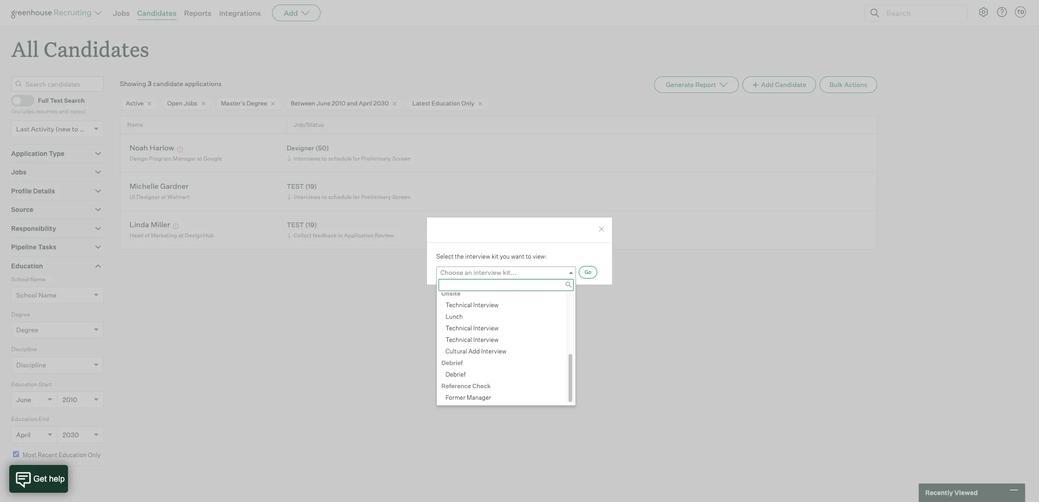 Task type: locate. For each thing, give the bounding box(es) containing it.
school name
[[11, 276, 46, 283], [16, 291, 56, 299]]

0 horizontal spatial april
[[16, 431, 31, 439]]

1 test from the top
[[287, 183, 304, 190]]

1 vertical spatial june
[[16, 396, 31, 404]]

preliminary inside test (19) interviews to schedule for preliminary screen
[[361, 193, 391, 200]]

for inside 'designer (50) interviews to schedule for preliminary screen'
[[353, 155, 360, 162]]

and
[[347, 100, 358, 107], [59, 108, 69, 115]]

at down linda miller has been in application review for more than 5 days image
[[179, 232, 184, 239]]

linda
[[130, 220, 149, 229]]

1 schedule from the top
[[328, 155, 352, 162]]

1 vertical spatial and
[[59, 108, 69, 115]]

interviews inside test (19) interviews to schedule for preliminary screen
[[294, 193, 321, 200]]

program
[[149, 155, 172, 162]]

degree element
[[11, 310, 104, 345]]

0 horizontal spatial only
[[88, 451, 101, 459]]

generate report button
[[655, 76, 739, 93]]

between june 2010 and april 2030
[[291, 100, 389, 107]]

td button
[[1014, 5, 1028, 19]]

0 vertical spatial jobs
[[113, 8, 130, 18]]

to inside test (19) interviews to schedule for preliminary screen
[[322, 193, 327, 200]]

1 vertical spatial schedule
[[328, 193, 352, 200]]

search
[[64, 97, 85, 104]]

test for test (19) collect feedback in application review
[[287, 221, 304, 229]]

test for test (19) interviews to schedule for preliminary screen
[[287, 183, 304, 190]]

gardner
[[160, 182, 189, 191]]

name down active
[[127, 121, 143, 128]]

job/status
[[294, 121, 324, 128]]

interviews to schedule for preliminary screen link down (50)
[[285, 154, 413, 163]]

interviews up collect
[[294, 193, 321, 200]]

application
[[11, 149, 47, 157], [344, 232, 374, 239]]

michelle
[[130, 182, 159, 191]]

2030 option
[[62, 431, 79, 439]]

0 vertical spatial at
[[197, 155, 202, 162]]

most recent education only
[[23, 451, 101, 459]]

none text field inside choose an interview kit... dialog
[[439, 279, 574, 291]]

integrations link
[[219, 8, 261, 18]]

0 vertical spatial schedule
[[328, 155, 352, 162]]

1 horizontal spatial manager
[[467, 394, 491, 401]]

actions
[[845, 81, 868, 88]]

june right between
[[317, 100, 331, 107]]

activity
[[31, 125, 54, 133]]

schedule inside test (19) interviews to schedule for preliminary screen
[[328, 193, 352, 200]]

0 vertical spatial for
[[353, 155, 360, 162]]

jobs left "candidates" link at left top
[[113, 8, 130, 18]]

0 vertical spatial interviews
[[294, 155, 321, 162]]

1 vertical spatial application
[[344, 232, 374, 239]]

screen inside test (19) interviews to schedule for preliminary screen
[[392, 193, 411, 200]]

discipline element
[[11, 345, 104, 380]]

showing
[[120, 80, 146, 88]]

designer left (50)
[[287, 144, 314, 152]]

Search text field
[[884, 6, 959, 20]]

interviews to schedule for preliminary screen link for (50)
[[285, 154, 413, 163]]

at inside michelle gardner ui designer at walmart
[[161, 193, 166, 200]]

education up june option
[[11, 381, 37, 388]]

1 vertical spatial degree
[[11, 311, 30, 318]]

2 interviews from the top
[[294, 193, 321, 200]]

for up the test (19) collect feedback in application review
[[353, 193, 360, 200]]

2 preliminary from the top
[[361, 193, 391, 200]]

designer inside michelle gardner ui designer at walmart
[[136, 193, 160, 200]]

interviews to schedule for preliminary screen link up the test (19) collect feedback in application review
[[285, 192, 413, 201]]

0 vertical spatial name
[[127, 121, 143, 128]]

education end
[[11, 416, 49, 423]]

active
[[126, 100, 144, 107]]

manager down "check"
[[467, 394, 491, 401]]

checkmark image
[[15, 97, 22, 103]]

0 vertical spatial add
[[284, 8, 298, 18]]

configure image
[[978, 6, 989, 18]]

end
[[39, 416, 49, 423]]

profile
[[11, 187, 32, 195]]

2030
[[374, 100, 389, 107], [62, 431, 79, 439]]

reset
[[25, 476, 42, 484]]

2 screen from the top
[[392, 193, 411, 200]]

test inside the test (19) collect feedback in application review
[[287, 221, 304, 229]]

type
[[49, 149, 64, 157]]

debrief up reference
[[446, 371, 466, 378]]

Most Recent Education Only checkbox
[[13, 451, 19, 457]]

2 technical from the top
[[446, 324, 472, 332]]

(19)
[[305, 183, 317, 190], [305, 221, 317, 229]]

1 technical from the top
[[446, 301, 472, 309]]

schedule down (50)
[[328, 155, 352, 162]]

a follow-up was set for sep 22, 2023 for noah harlow image
[[176, 147, 184, 152]]

name down pipeline tasks
[[30, 276, 46, 283]]

interviews inside 'designer (50) interviews to schedule for preliminary screen'
[[294, 155, 321, 162]]

debrief down cultural at the left bottom
[[442, 359, 463, 366]]

0 horizontal spatial designer
[[136, 193, 160, 200]]

2010 right between
[[332, 100, 346, 107]]

2 schedule from the top
[[328, 193, 352, 200]]

2030 left the "latest"
[[374, 100, 389, 107]]

degree right master's
[[247, 100, 267, 107]]

1 horizontal spatial designer
[[287, 144, 314, 152]]

2 (19) from the top
[[305, 221, 317, 229]]

(19) inside test (19) interviews to schedule for preliminary screen
[[305, 183, 317, 190]]

manager
[[173, 155, 196, 162], [467, 394, 491, 401]]

degree down school name element
[[11, 311, 30, 318]]

0 horizontal spatial and
[[59, 108, 69, 115]]

interviews for designer
[[294, 155, 321, 162]]

1 screen from the top
[[392, 155, 411, 162]]

1 vertical spatial designer
[[136, 193, 160, 200]]

0 horizontal spatial june
[[16, 396, 31, 404]]

preliminary up test (19) interviews to schedule for preliminary screen
[[361, 155, 391, 162]]

interview down select the interview kit you want to view:
[[474, 268, 502, 276]]

add for add candidate
[[761, 81, 774, 88]]

0 horizontal spatial 2010
[[62, 396, 77, 404]]

at left google
[[197, 155, 202, 162]]

showing 3 candidate applications
[[120, 80, 222, 88]]

2 horizontal spatial at
[[197, 155, 202, 162]]

interviews for test
[[294, 193, 321, 200]]

1 horizontal spatial application
[[344, 232, 374, 239]]

(19) down (50)
[[305, 183, 317, 190]]

1 vertical spatial discipline
[[16, 361, 46, 369]]

choose
[[441, 268, 463, 276]]

review
[[375, 232, 394, 239]]

2 test from the top
[[287, 221, 304, 229]]

1 horizontal spatial 2010
[[332, 100, 346, 107]]

1 vertical spatial test
[[287, 221, 304, 229]]

0 vertical spatial application
[[11, 149, 47, 157]]

last activity (new to old)
[[16, 125, 92, 133]]

2010 up 2030 option
[[62, 396, 77, 404]]

0 horizontal spatial jobs
[[11, 168, 26, 176]]

2010 option
[[62, 396, 77, 404]]

school
[[11, 276, 29, 283], [16, 291, 37, 299]]

1 vertical spatial interviews
[[294, 193, 321, 200]]

0 vertical spatial interviews to schedule for preliminary screen link
[[285, 154, 413, 163]]

applications
[[185, 80, 222, 88]]

1 horizontal spatial april
[[359, 100, 372, 107]]

1 vertical spatial 2030
[[62, 431, 79, 439]]

interview
[[465, 253, 491, 260], [474, 268, 502, 276]]

2 vertical spatial name
[[38, 291, 56, 299]]

1 horizontal spatial add
[[469, 347, 480, 355]]

None text field
[[439, 279, 574, 291]]

viewed
[[955, 489, 978, 497]]

0 horizontal spatial manager
[[173, 155, 196, 162]]

application down last
[[11, 149, 47, 157]]

designer inside 'designer (50) interviews to schedule for preliminary screen'
[[287, 144, 314, 152]]

june
[[317, 100, 331, 107], [16, 396, 31, 404]]

0 vertical spatial discipline
[[11, 346, 37, 353]]

linda miller
[[130, 220, 170, 229]]

to inside 'designer (50) interviews to schedule for preliminary screen'
[[322, 155, 327, 162]]

1 horizontal spatial june
[[317, 100, 331, 107]]

1 vertical spatial manager
[[467, 394, 491, 401]]

preliminary up review
[[361, 193, 391, 200]]

for up test (19) interviews to schedule for preliminary screen
[[353, 155, 360, 162]]

test (19) interviews to schedule for preliminary screen
[[287, 183, 411, 200]]

2 vertical spatial at
[[179, 232, 184, 239]]

0 horizontal spatial application
[[11, 149, 47, 157]]

to for activity
[[72, 125, 78, 133]]

1 horizontal spatial and
[[347, 100, 358, 107]]

0 vertical spatial candidates
[[137, 8, 177, 18]]

1 horizontal spatial at
[[179, 232, 184, 239]]

to down (50)
[[322, 155, 327, 162]]

2 horizontal spatial add
[[761, 81, 774, 88]]

education right the "latest"
[[432, 100, 460, 107]]

select the interview kit you want to view:
[[436, 253, 547, 260]]

head
[[130, 232, 143, 239]]

interviews down (50)
[[294, 155, 321, 162]]

for inside test (19) interviews to schedule for preliminary screen
[[353, 193, 360, 200]]

preliminary inside 'designer (50) interviews to schedule for preliminary screen'
[[361, 155, 391, 162]]

education
[[432, 100, 460, 107], [11, 262, 43, 270], [11, 381, 37, 388], [11, 416, 37, 423], [59, 451, 87, 459]]

designer down michelle at top left
[[136, 193, 160, 200]]

1 horizontal spatial jobs
[[113, 8, 130, 18]]

0 horizontal spatial add
[[284, 8, 298, 18]]

2 interviews to schedule for preliminary screen link from the top
[[285, 192, 413, 201]]

designer (50) interviews to schedule for preliminary screen
[[287, 144, 411, 162]]

jobs
[[113, 8, 130, 18], [184, 100, 197, 107], [11, 168, 26, 176]]

1 (19) from the top
[[305, 183, 317, 190]]

screen inside 'designer (50) interviews to schedule for preliminary screen'
[[392, 155, 411, 162]]

0 vertical spatial preliminary
[[361, 155, 391, 162]]

linda miller has been in application review for more than 5 days image
[[172, 224, 180, 229]]

(50)
[[316, 144, 329, 152]]

to right want
[[526, 253, 532, 260]]

application right in
[[344, 232, 374, 239]]

technical
[[446, 301, 472, 309], [446, 324, 472, 332], [446, 336, 472, 343]]

name up degree element
[[38, 291, 56, 299]]

2030 up most recent education only
[[62, 431, 79, 439]]

1 interviews to schedule for preliminary screen link from the top
[[285, 154, 413, 163]]

0 vertical spatial technical
[[446, 301, 472, 309]]

0 vertical spatial interview
[[465, 253, 491, 260]]

1 vertical spatial add
[[761, 81, 774, 88]]

you
[[500, 253, 510, 260]]

interview up 'choose an interview kit...'
[[465, 253, 491, 260]]

1 vertical spatial (19)
[[305, 221, 317, 229]]

manager down a follow-up was set for sep 22, 2023 for noah harlow icon
[[173, 155, 196, 162]]

candidates right jobs link
[[137, 8, 177, 18]]

master's
[[221, 100, 245, 107]]

kit
[[492, 253, 499, 260]]

cultural
[[446, 347, 467, 355]]

only
[[462, 100, 475, 107], [88, 451, 101, 459]]

at down michelle gardner link
[[161, 193, 166, 200]]

technical up cultural at the left bottom
[[446, 336, 472, 343]]

candidate
[[775, 81, 807, 88]]

2 vertical spatial technical
[[446, 336, 472, 343]]

education for education end
[[11, 416, 37, 423]]

add inside add candidate link
[[761, 81, 774, 88]]

1 vertical spatial preliminary
[[361, 193, 391, 200]]

jobs up profile on the left top of page
[[11, 168, 26, 176]]

candidate
[[153, 80, 183, 88]]

education up april option
[[11, 416, 37, 423]]

1 vertical spatial only
[[88, 451, 101, 459]]

to up the test (19) collect feedback in application review
[[322, 193, 327, 200]]

(19) up collect
[[305, 221, 317, 229]]

1 vertical spatial at
[[161, 193, 166, 200]]

noah harlow
[[130, 143, 174, 152]]

0 vertical spatial degree
[[247, 100, 267, 107]]

details
[[33, 187, 55, 195]]

0 vertical spatial screen
[[392, 155, 411, 162]]

schedule inside 'designer (50) interviews to schedule for preliminary screen'
[[328, 155, 352, 162]]

at
[[197, 155, 202, 162], [161, 193, 166, 200], [179, 232, 184, 239]]

add candidate
[[761, 81, 807, 88]]

2 vertical spatial jobs
[[11, 168, 26, 176]]

0 vertical spatial manager
[[173, 155, 196, 162]]

1 vertical spatial name
[[30, 276, 46, 283]]

0 horizontal spatial at
[[161, 193, 166, 200]]

schedule
[[328, 155, 352, 162], [328, 193, 352, 200]]

michelle gardner ui designer at walmart
[[130, 182, 190, 200]]

latest education only
[[412, 100, 475, 107]]

feedback
[[313, 232, 337, 239]]

1 vertical spatial technical
[[446, 324, 472, 332]]

0 vertical spatial 2030
[[374, 100, 389, 107]]

june down education start
[[16, 396, 31, 404]]

1 vertical spatial interview
[[474, 268, 502, 276]]

reset filters button
[[11, 471, 67, 488]]

to left old)
[[72, 125, 78, 133]]

0 vertical spatial school name
[[11, 276, 46, 283]]

2 vertical spatial add
[[469, 347, 480, 355]]

test (19) collect feedback in application review
[[287, 221, 394, 239]]

jobs right open
[[184, 100, 197, 107]]

harlow
[[150, 143, 174, 152]]

old)
[[80, 125, 92, 133]]

screen
[[392, 155, 411, 162], [392, 193, 411, 200]]

school name down pipeline
[[11, 276, 46, 283]]

candidates down jobs link
[[44, 35, 149, 62]]

interviews to schedule for preliminary screen link for (19)
[[285, 192, 413, 201]]

school down pipeline
[[11, 276, 29, 283]]

1 vertical spatial for
[[353, 193, 360, 200]]

the
[[455, 253, 464, 260]]

0 vertical spatial 2010
[[332, 100, 346, 107]]

2 for from the top
[[353, 193, 360, 200]]

add inside add popup button
[[284, 8, 298, 18]]

1 horizontal spatial only
[[462, 100, 475, 107]]

1 vertical spatial candidates
[[44, 35, 149, 62]]

school name up degree element
[[16, 291, 56, 299]]

technical down lunch
[[446, 324, 472, 332]]

test inside test (19) interviews to schedule for preliminary screen
[[287, 183, 304, 190]]

education down pipeline
[[11, 262, 43, 270]]

technical up lunch
[[446, 301, 472, 309]]

1 vertical spatial screen
[[392, 193, 411, 200]]

1 vertical spatial interviews to schedule for preliminary screen link
[[285, 192, 413, 201]]

0 vertical spatial (19)
[[305, 183, 317, 190]]

0 vertical spatial designer
[[287, 144, 314, 152]]

onsite technical interview lunch technical interview technical interview cultural add interview debrief debrief reference check former manager
[[442, 290, 507, 401]]

1 for from the top
[[353, 155, 360, 162]]

education start
[[11, 381, 52, 388]]

application inside the test (19) collect feedback in application review
[[344, 232, 374, 239]]

degree up discipline element
[[16, 326, 38, 334]]

(19) inside the test (19) collect feedback in application review
[[305, 221, 317, 229]]

1 interviews from the top
[[294, 155, 321, 162]]

0 vertical spatial test
[[287, 183, 304, 190]]

school up degree element
[[16, 291, 37, 299]]

1 preliminary from the top
[[361, 155, 391, 162]]

go link
[[579, 266, 598, 279]]

schedule up the test (19) collect feedback in application review
[[328, 193, 352, 200]]

for for (19)
[[353, 193, 360, 200]]

add for add
[[284, 8, 298, 18]]

1 horizontal spatial 2030
[[374, 100, 389, 107]]

1 vertical spatial jobs
[[184, 100, 197, 107]]



Task type: describe. For each thing, give the bounding box(es) containing it.
all
[[11, 35, 39, 62]]

screen for (19)
[[392, 193, 411, 200]]

2 horizontal spatial jobs
[[184, 100, 197, 107]]

1 vertical spatial school
[[16, 291, 37, 299]]

collect
[[294, 232, 312, 239]]

choose an interview kit...
[[441, 268, 517, 276]]

at for harlow
[[197, 155, 202, 162]]

noah harlow link
[[130, 143, 174, 154]]

tasks
[[38, 243, 57, 251]]

master's degree
[[221, 100, 267, 107]]

0 vertical spatial school
[[11, 276, 29, 283]]

most
[[23, 451, 37, 459]]

between
[[291, 100, 315, 107]]

0 vertical spatial only
[[462, 100, 475, 107]]

full text search (includes resumes and notes)
[[11, 97, 86, 115]]

linda miller link
[[130, 220, 170, 231]]

candidate reports are now available! apply filters and select "view in app" element
[[655, 76, 739, 93]]

application type
[[11, 149, 64, 157]]

3
[[148, 80, 152, 88]]

preliminary for (50)
[[361, 155, 391, 162]]

0 horizontal spatial 2030
[[62, 431, 79, 439]]

design
[[130, 155, 148, 162]]

school name element
[[11, 275, 104, 310]]

(19) for test (19) collect feedback in application review
[[305, 221, 317, 229]]

manager inside onsite technical interview lunch technical interview technical interview cultural add interview debrief debrief reference check former manager
[[467, 394, 491, 401]]

designhub
[[185, 232, 214, 239]]

michelle gardner link
[[130, 182, 189, 192]]

pipeline
[[11, 243, 37, 251]]

all candidates
[[11, 35, 149, 62]]

design program manager at google
[[130, 155, 222, 162]]

(new
[[56, 125, 71, 133]]

former
[[446, 394, 466, 401]]

bulk
[[830, 81, 843, 88]]

view:
[[533, 253, 547, 260]]

(19) for test (19) interviews to schedule for preliminary screen
[[305, 183, 317, 190]]

Search candidates field
[[11, 76, 104, 92]]

2 vertical spatial degree
[[16, 326, 38, 334]]

last activity (new to old) option
[[16, 125, 92, 133]]

to for (50)
[[322, 155, 327, 162]]

kit...
[[503, 268, 517, 276]]

preliminary for (19)
[[361, 193, 391, 200]]

last
[[16, 125, 30, 133]]

interview for kit
[[465, 253, 491, 260]]

google
[[203, 155, 222, 162]]

integrations
[[219, 8, 261, 18]]

go
[[585, 269, 592, 275]]

screen for (50)
[[392, 155, 411, 162]]

in
[[338, 232, 343, 239]]

1 vertical spatial school name
[[16, 291, 56, 299]]

april option
[[16, 431, 31, 439]]

pipeline tasks
[[11, 243, 57, 251]]

head of marketing at designhub
[[130, 232, 214, 239]]

0 vertical spatial debrief
[[442, 359, 463, 366]]

education for education
[[11, 262, 43, 270]]

candidates link
[[137, 8, 177, 18]]

td button
[[1015, 6, 1027, 18]]

generate
[[666, 81, 694, 88]]

add button
[[272, 5, 321, 21]]

reports link
[[184, 8, 212, 18]]

schedule for (19)
[[328, 193, 352, 200]]

full
[[38, 97, 49, 104]]

0 vertical spatial june
[[317, 100, 331, 107]]

generate report
[[666, 81, 716, 88]]

to inside choose an interview kit... dialog
[[526, 253, 532, 260]]

close image
[[598, 225, 605, 233]]

open jobs
[[167, 100, 197, 107]]

choose an interview kit... dialog
[[427, 217, 613, 406]]

recently viewed
[[926, 489, 978, 497]]

latest
[[412, 100, 430, 107]]

add inside onsite technical interview lunch technical interview technical interview cultural add interview debrief debrief reference check former manager
[[469, 347, 480, 355]]

and inside full text search (includes resumes and notes)
[[59, 108, 69, 115]]

0 vertical spatial and
[[347, 100, 358, 107]]

schedule for (50)
[[328, 155, 352, 162]]

greenhouse recruiting image
[[11, 7, 94, 19]]

td
[[1017, 9, 1025, 15]]

choose an interview kit... link
[[436, 266, 576, 278]]

walmart
[[167, 193, 190, 200]]

for for (50)
[[353, 155, 360, 162]]

1 vertical spatial april
[[16, 431, 31, 439]]

onsite
[[442, 290, 461, 297]]

recent
[[38, 451, 57, 459]]

recently
[[926, 489, 953, 497]]

resumes
[[36, 108, 58, 115]]

bulk actions link
[[820, 76, 877, 93]]

text
[[50, 97, 63, 104]]

lunch
[[446, 313, 463, 320]]

reports
[[184, 8, 212, 18]]

add candidate link
[[743, 76, 816, 93]]

to for (19)
[[322, 193, 327, 200]]

(includes
[[11, 108, 35, 115]]

3 technical from the top
[[446, 336, 472, 343]]

reset filters
[[25, 476, 62, 484]]

reference
[[442, 382, 471, 390]]

of
[[145, 232, 150, 239]]

jobs link
[[113, 8, 130, 18]]

interview for kit...
[[474, 268, 502, 276]]

1 vertical spatial debrief
[[446, 371, 466, 378]]

check
[[473, 382, 491, 390]]

0 vertical spatial april
[[359, 100, 372, 107]]

miller
[[151, 220, 170, 229]]

education for education start
[[11, 381, 37, 388]]

education down 2030 option
[[59, 451, 87, 459]]

at for miller
[[179, 232, 184, 239]]

1 vertical spatial 2010
[[62, 396, 77, 404]]

start
[[39, 381, 52, 388]]

bulk actions
[[830, 81, 868, 88]]

june option
[[16, 396, 31, 404]]

ui
[[130, 193, 135, 200]]

source
[[11, 206, 33, 213]]

responsibility
[[11, 224, 56, 232]]

marketing
[[151, 232, 177, 239]]

noah
[[130, 143, 148, 152]]

filters
[[43, 476, 62, 484]]



Task type: vqa. For each thing, say whether or not it's contained in the screenshot.
Technical to the middle
yes



